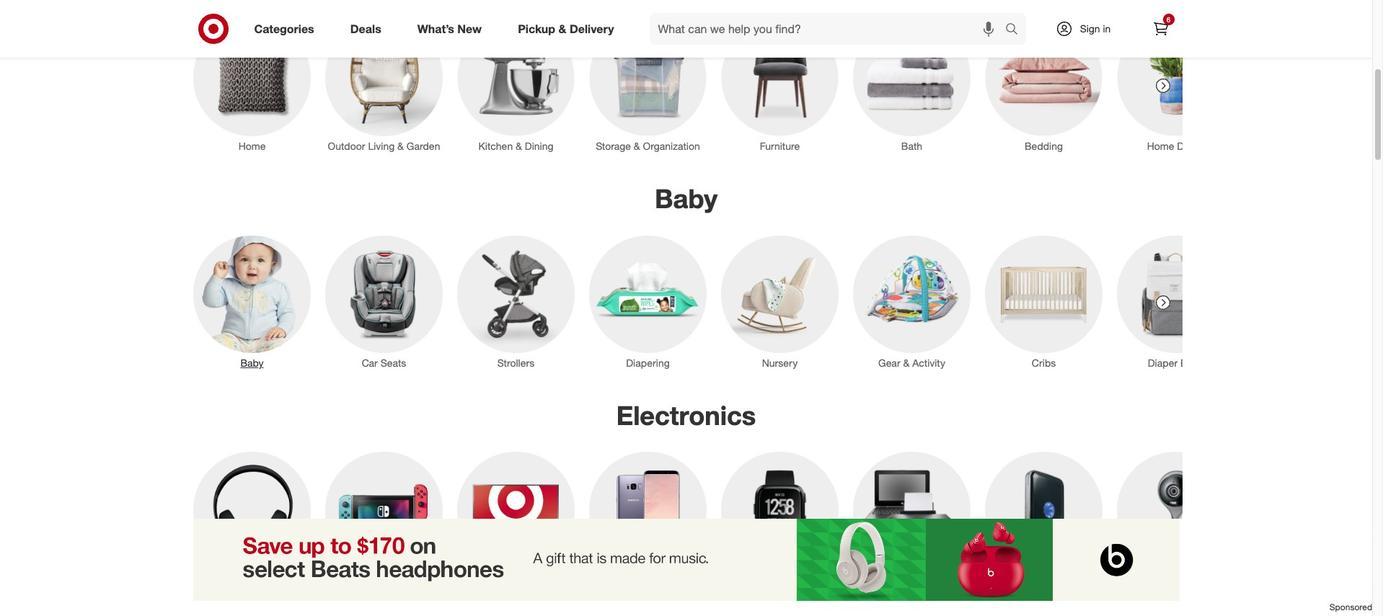 Task type: vqa. For each thing, say whether or not it's contained in the screenshot.
Furniture at the top
yes



Task type: describe. For each thing, give the bounding box(es) containing it.
6
[[1167, 15, 1171, 24]]

bedding link
[[985, 19, 1102, 154]]

sign in link
[[1043, 13, 1133, 45]]

smart
[[1147, 573, 1174, 586]]

& for gear & activity
[[903, 357, 909, 369]]

& for storage & organization
[[633, 140, 640, 152]]

home decor image
[[1117, 19, 1234, 136]]

gear & activity link
[[853, 235, 970, 370]]

& for pickup & delivery
[[558, 21, 566, 36]]

cell phones image
[[589, 452, 706, 570]]

wearable tech
[[746, 573, 812, 586]]

home inside 'home decor' link
[[1147, 140, 1174, 152]]

furniture image
[[721, 19, 838, 136]]

outdoor
[[327, 140, 365, 152]]

cribs image
[[985, 235, 1102, 353]]

office
[[929, 573, 956, 586]]

computers & office link
[[853, 452, 970, 587]]

car seats
[[361, 357, 406, 369]]

wearable
[[746, 573, 789, 586]]

what's new link
[[405, 13, 500, 45]]

wi-fi & networking
[[1000, 573, 1087, 586]]

kitchen
[[478, 140, 512, 152]]

storage
[[595, 140, 631, 152]]

sign in
[[1080, 22, 1111, 35]]

activity
[[912, 357, 945, 369]]

home image
[[193, 19, 310, 136]]

baby inside baby link
[[240, 357, 263, 369]]

bags
[[1180, 357, 1203, 369]]

strollers
[[497, 357, 534, 369]]

car seats link
[[325, 235, 442, 370]]

nursery image
[[721, 235, 838, 353]]

pickup & delivery
[[518, 21, 614, 36]]

computers & office
[[867, 573, 956, 586]]

storage & organization link
[[589, 19, 706, 154]]

furniture link
[[721, 19, 838, 154]]

cribs link
[[985, 235, 1102, 370]]

nursery
[[762, 357, 797, 369]]

car seats image
[[325, 235, 442, 353]]

computers & office image
[[853, 452, 970, 570]]

home decor
[[1147, 140, 1204, 152]]

What can we help you find? suggestions appear below search field
[[649, 13, 1008, 45]]

diapering link
[[589, 235, 706, 370]]

& for computers & office
[[920, 573, 927, 586]]

home inside tv & home theater link
[[495, 573, 523, 586]]

deals link
[[338, 13, 399, 45]]

& for kitchen & dining
[[515, 140, 522, 152]]

networking
[[1035, 573, 1087, 586]]

bedding image
[[985, 19, 1102, 136]]

home decor link
[[1117, 19, 1234, 154]]

storage & organization
[[595, 140, 700, 152]]

baby image
[[193, 235, 310, 353]]

diaper bags
[[1147, 357, 1203, 369]]

bath link
[[853, 19, 970, 154]]

categories
[[254, 21, 314, 36]]

cribs
[[1031, 357, 1055, 369]]

advertisement region
[[0, 519, 1372, 601]]

home inside home link
[[238, 140, 265, 152]]

search button
[[998, 13, 1033, 48]]

electronics link
[[193, 452, 310, 587]]

search
[[998, 23, 1033, 37]]

tv
[[471, 573, 483, 586]]

smart home image
[[1117, 452, 1234, 570]]

video games image
[[325, 452, 442, 570]]

home link
[[193, 19, 310, 154]]



Task type: locate. For each thing, give the bounding box(es) containing it.
video games link
[[325, 452, 442, 587]]

outdoor living & garden
[[327, 140, 440, 152]]

wi-fi & networking image
[[985, 452, 1102, 570]]

deals
[[350, 21, 381, 36]]

electronics
[[616, 399, 756, 432], [227, 573, 277, 586]]

pickup & delivery link
[[506, 13, 632, 45]]

storage & organization image
[[589, 19, 706, 136]]

1 horizontal spatial baby
[[655, 183, 718, 215]]

6 link
[[1145, 13, 1176, 45]]

kitchen & dining
[[478, 140, 553, 152]]

seats
[[380, 357, 406, 369]]

bedding
[[1024, 140, 1063, 152]]

home inside smart home "link"
[[1177, 573, 1204, 586]]

sponsored
[[1330, 602, 1372, 613]]

theater
[[525, 573, 560, 586]]

nursery link
[[721, 235, 838, 370]]

&
[[558, 21, 566, 36], [397, 140, 403, 152], [515, 140, 522, 152], [633, 140, 640, 152], [903, 357, 909, 369], [486, 573, 493, 586], [920, 573, 927, 586], [1026, 573, 1032, 586]]

decor
[[1177, 140, 1204, 152]]

organization
[[643, 140, 700, 152]]

tech
[[791, 573, 812, 586]]

tv & home theater
[[471, 573, 560, 586]]

new
[[457, 21, 482, 36]]

strollers link
[[457, 235, 574, 370]]

wearable tech image
[[721, 452, 838, 570]]

what's
[[417, 21, 454, 36]]

sign
[[1080, 22, 1100, 35]]

gear
[[878, 357, 900, 369]]

video games
[[353, 573, 414, 586]]

home
[[238, 140, 265, 152], [1147, 140, 1174, 152], [495, 573, 523, 586], [1177, 573, 1204, 586]]

& right pickup on the top of page
[[558, 21, 566, 36]]

gear & activity image
[[853, 235, 970, 353]]

bath image
[[853, 19, 970, 136]]

home right tv at the bottom left of the page
[[495, 573, 523, 586]]

dining
[[524, 140, 553, 152]]

kitchen & dining link
[[457, 19, 574, 154]]

categories link
[[242, 13, 332, 45]]

pickup
[[518, 21, 555, 36]]

delivery
[[570, 21, 614, 36]]

& right gear on the bottom of page
[[903, 357, 909, 369]]

& left dining
[[515, 140, 522, 152]]

0 vertical spatial electronics
[[616, 399, 756, 432]]

diapering image
[[589, 235, 706, 353]]

0 horizontal spatial baby
[[240, 357, 263, 369]]

baby
[[655, 183, 718, 215], [240, 357, 263, 369]]

& for tv & home theater
[[486, 573, 493, 586]]

fi
[[1015, 573, 1023, 586]]

gear & activity
[[878, 357, 945, 369]]

smart home
[[1147, 573, 1204, 586]]

baby down organization
[[655, 183, 718, 215]]

baby link
[[193, 235, 310, 370]]

garden
[[406, 140, 440, 152]]

0 vertical spatial baby
[[655, 183, 718, 215]]

video
[[353, 573, 379, 586]]

home right smart
[[1177, 573, 1204, 586]]

diaper bags image
[[1117, 235, 1234, 353]]

& right 'storage'
[[633, 140, 640, 152]]

1 horizontal spatial electronics
[[616, 399, 756, 432]]

diaper bags link
[[1117, 235, 1234, 370]]

0 horizontal spatial electronics
[[227, 573, 277, 586]]

diaper
[[1147, 357, 1177, 369]]

bath
[[901, 140, 922, 152]]

1 vertical spatial baby
[[240, 357, 263, 369]]

games
[[382, 573, 414, 586]]

home left decor
[[1147, 140, 1174, 152]]

computers
[[867, 573, 917, 586]]

what's new
[[417, 21, 482, 36]]

kitchen & dining image
[[457, 19, 574, 136]]

home down home 'image'
[[238, 140, 265, 152]]

car
[[361, 357, 377, 369]]

furniture
[[759, 140, 799, 152]]

electronics image
[[193, 452, 310, 570]]

in
[[1103, 22, 1111, 35]]

wi-
[[1000, 573, 1015, 586]]

outdoor living & garden image
[[325, 19, 442, 136]]

& right fi
[[1026, 573, 1032, 586]]

diapering
[[626, 357, 669, 369]]

1 vertical spatial electronics
[[227, 573, 277, 586]]

& right tv at the bottom left of the page
[[486, 573, 493, 586]]

tv & home theater image
[[457, 452, 574, 570]]

baby down baby image at left
[[240, 357, 263, 369]]

& left office
[[920, 573, 927, 586]]

electronics down electronics image
[[227, 573, 277, 586]]

smart home link
[[1117, 452, 1234, 587]]

strollers image
[[457, 235, 574, 353]]

outdoor living & garden link
[[325, 19, 442, 154]]

wi-fi & networking link
[[985, 452, 1102, 587]]

tv & home theater link
[[457, 452, 574, 587]]

wearable tech link
[[721, 452, 838, 587]]

electronics down diapering at bottom
[[616, 399, 756, 432]]

& right living
[[397, 140, 403, 152]]

living
[[368, 140, 394, 152]]



